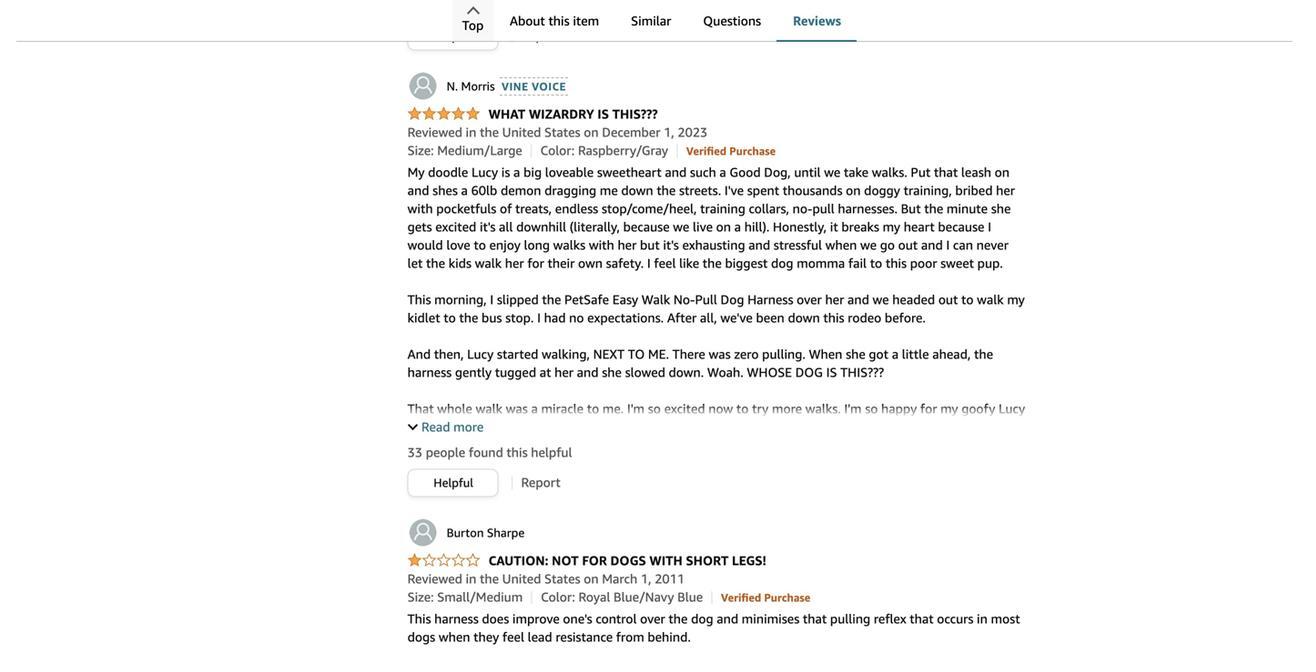 Task type: vqa. For each thing, say whether or not it's contained in the screenshot.
This associated with the
yes



Task type: locate. For each thing, give the bounding box(es) containing it.
verified purchase link up minimises
[[721, 590, 811, 605]]

2 report link from the top
[[521, 475, 561, 490]]

i
[[988, 219, 991, 235], [946, 238, 950, 253], [647, 256, 651, 271], [490, 292, 494, 307], [537, 311, 541, 326], [603, 420, 607, 435], [700, 420, 703, 435]]

petsafe inside this morning, i slipped the petsafe easy walk no-pull dog harness over her and we headed out to walk my kidlet to the bus stop. i had no expectations. after all, we've been down this rodeo before.
[[565, 292, 609, 307]]

pulling. up whose
[[762, 347, 806, 362]]

kids
[[449, 256, 472, 271]]

1 horizontal spatial of
[[884, 420, 896, 435]]

the up had
[[542, 292, 561, 307]]

harness down and
[[408, 365, 452, 380]]

2 states from the top
[[544, 572, 580, 587]]

1 i'm from the left
[[627, 402, 645, 417]]

this inside this morning, i slipped the petsafe easy walk no-pull dog harness over her and we headed out to walk my kidlet to the bus stop. i had no expectations. after all, we've been down this rodeo before.
[[408, 292, 431, 307]]

report link up the sturdy.
[[521, 475, 561, 490]]

harness inside 'this harness does improve one's control over the dog and minimises that pulling reflex that occurs in most dogs when they feel lead resistance from behind.'
[[434, 612, 479, 627]]

when inside my doodle lucy is a big loveable sweetheart and such a good dog, until we take walks. put that leash on and shes a 60lb demon dragging me down the streets. i've spent thousands on doggy training, bribed her with pocketfuls of treats, endless stop/come/heel,  training collars, no-pull harnesses. but the minute she gets excited it's all downhill (literally, because we live on a hill). honestly, it breaks my heart because i would love to enjoy long walks with her but it's exhausting and stressful when we go out and i can never let the kids walk her for their own safety. i feel like the biggest dog momma fail to this poor sweet pup.
[[825, 238, 857, 253]]

1 horizontal spatial it's
[[663, 238, 679, 253]]

down
[[621, 183, 653, 198], [788, 311, 820, 326]]

0 vertical spatial color:
[[540, 143, 575, 158]]

this inside my doodle lucy is a big loveable sweetheart and such a good dog, until we take walks. put that leash on and shes a 60lb demon dragging me down the streets. i've spent thousands on doggy training, bribed her with pocketfuls of treats, endless stop/come/heel,  training collars, no-pull harnesses. but the minute she gets excited it's all downhill (literally, because we live on a hill). honestly, it breaks my heart because i would love to enjoy long walks with her but it's exhausting and stressful when we go out and i can never let the kids walk her for their own safety. i feel like the biggest dog momma fail to this poor sweet pup.
[[886, 256, 907, 271]]

her inside that whole walk was a miracle to me. i'm so excited now to try more walks. i'm so happy for my goofy lucy because she loves her walks but i didn't and now i have hope we can have plenty of walks. all the walks she desires. thank you petsafe harness! this is truly life-changing for us.
[[522, 420, 541, 435]]

the inside 'this harness does improve one's control over the dog and minimises that pulling reflex that occurs in most dogs when they feel lead resistance from behind.'
[[669, 612, 688, 627]]

out
[[898, 238, 918, 253], [938, 292, 958, 307]]

of up the all
[[500, 201, 512, 216]]

is up the demon
[[501, 165, 510, 180]]

she down bribed
[[991, 201, 1011, 216]]

2 vertical spatial my
[[941, 402, 958, 417]]

didn't
[[610, 420, 644, 435]]

| image
[[512, 30, 513, 43], [531, 145, 532, 158], [677, 145, 678, 158], [531, 592, 532, 605], [712, 592, 712, 605]]

and right the didn't
[[647, 420, 669, 435]]

verified purchase link up good
[[686, 143, 776, 158]]

similar
[[631, 13, 671, 28]]

lucy inside that whole walk was a miracle to me. i'm so excited now to try more walks. i'm so happy for my goofy lucy because she loves her walks but i didn't and now i have hope we can have plenty of walks. all the walks she desires. thank you petsafe harness! this is truly life-changing for us.
[[999, 402, 1025, 417]]

morning,
[[434, 292, 487, 307]]

1 horizontal spatial with
[[589, 238, 614, 253]]

that inside my doodle lucy is a big loveable sweetheart and such a good dog, until we take walks. put that leash on and shes a 60lb demon dragging me down the streets. i've spent thousands on doggy training, bribed her with pocketfuls of treats, endless stop/come/heel,  training collars, no-pull harnesses. but the minute she gets excited it's all downhill (literally, because we live on a hill). honestly, it breaks my heart because i would love to enjoy long walks with her but it's exhausting and stressful when we go out and i can never let the kids walk her for their own safety. i feel like the biggest dog momma fail to this poor sweet pup.
[[934, 165, 958, 180]]

united down what wizardry is this??? link
[[502, 125, 541, 140]]

so up plenty
[[865, 402, 878, 417]]

1 vertical spatial united
[[502, 572, 541, 587]]

1 vertical spatial was
[[506, 402, 528, 417]]

the inside that whole walk was a miracle to me. i'm so excited now to try more walks. i'm so happy for my goofy lucy because she loves her walks but i didn't and now i have hope we can have plenty of walks. all the walks she desires. thank you petsafe harness! this is truly life-changing for us.
[[957, 420, 976, 435]]

very up the no
[[702, 474, 727, 489]]

we up the rodeo
[[873, 292, 889, 307]]

1 horizontal spatial excited
[[664, 402, 705, 417]]

pulling. inside also the raspberry color is lovely and bright, it was very easy to adjust and fit and snap on, and the straps and clips feel very sturdy. but more so, it works! no pulling. pure magic!!
[[706, 493, 749, 508]]

lucy for is
[[472, 165, 498, 180]]

2 report from the top
[[521, 475, 561, 490]]

read more
[[422, 420, 484, 435]]

walk inside this morning, i slipped the petsafe easy walk no-pull dog harness over her and we headed out to walk my kidlet to the bus stop. i had no expectations. after all, we've been down this rodeo before.
[[977, 292, 1004, 307]]

with down the (literally,
[[589, 238, 614, 253]]

0 vertical spatial when
[[825, 238, 857, 253]]

2 horizontal spatial feel
[[654, 256, 676, 271]]

0 vertical spatial this???
[[612, 107, 658, 122]]

the inside the and then, lucy started walking, next to me. there was zero pulling. when she got a little ahead, the harness gently tugged at her and she slowed down. woah. whose dog is this???
[[974, 347, 993, 362]]

one's
[[563, 612, 592, 627]]

was up loves
[[506, 402, 528, 417]]

1 size: from the top
[[408, 143, 434, 158]]

but down the lovely
[[557, 493, 577, 508]]

purchase
[[729, 145, 776, 158], [764, 592, 811, 605]]

verified purchase
[[686, 145, 776, 158], [721, 592, 811, 605]]

the up 'behind.'
[[669, 612, 688, 627]]

walk inside my doodle lucy is a big loveable sweetheart and such a good dog, until we take walks. put that leash on and shes a 60lb demon dragging me down the streets. i've spent thousands on doggy training, bribed her with pocketfuls of treats, endless stop/come/heel,  training collars, no-pull harnesses. but the minute she gets excited it's all downhill (literally, because we live on a hill). honestly, it breaks my heart because i would love to enjoy long walks with her but it's exhausting and stressful when we go out and i can never let the kids walk her for their own safety. i feel like the biggest dog momma fail to this poor sweet pup.
[[475, 256, 502, 271]]

0 vertical spatial size:
[[408, 143, 434, 158]]

out inside my doodle lucy is a big loveable sweetheart and such a good dog, until we take walks. put that leash on and shes a 60lb demon dragging me down the streets. i've spent thousands on doggy training, bribed her with pocketfuls of treats, endless stop/come/heel,  training collars, no-pull harnesses. but the minute she gets excited it's all downhill (literally, because we live on a hill). honestly, it breaks my heart because i would love to enjoy long walks with her but it's exhausting and stressful when we go out and i can never let the kids walk her for their own safety. i feel like the biggest dog momma fail to this poor sweet pup.
[[898, 238, 918, 253]]

2023
[[678, 125, 708, 140]]

my inside that whole walk was a miracle to me. i'm so excited now to try more walks. i'm so happy for my goofy lucy because she loves her walks but i didn't and now i have hope we can have plenty of walks. all the walks she desires. thank you petsafe harness! this is truly life-changing for us.
[[941, 402, 958, 417]]

lucy inside my doodle lucy is a big loveable sweetheart and such a good dog, until we take walks. put that leash on and shes a 60lb demon dragging me down the streets. i've spent thousands on doggy training, bribed her with pocketfuls of treats, endless stop/come/heel,  training collars, no-pull harnesses. but the minute she gets excited it's all downhill (literally, because we live on a hill). honestly, it breaks my heart because i would love to enjoy long walks with her but it's exhausting and stressful when we go out and i can never let the kids walk her for their own safety. i feel like the biggest dog momma fail to this poor sweet pup.
[[472, 165, 498, 180]]

1 horizontal spatial out
[[938, 292, 958, 307]]

2 helpful link from the top
[[408, 470, 498, 497]]

more inside that whole walk was a miracle to me. i'm so excited now to try more walks. i'm so happy for my goofy lucy because she loves her walks but i didn't and now i have hope we can have plenty of walks. all the walks she desires. thank you petsafe harness! this is truly life-changing for us.
[[772, 402, 802, 417]]

people
[[426, 445, 465, 460]]

1 states from the top
[[544, 125, 580, 140]]

this down the didn't
[[641, 438, 665, 453]]

little
[[902, 347, 929, 362]]

1 vertical spatial helpful
[[434, 476, 473, 490]]

1 vertical spatial report
[[521, 475, 561, 490]]

1 vertical spatial more
[[454, 420, 484, 435]]

in for caution: not for dogs with short legs!
[[466, 572, 476, 587]]

0 vertical spatial verified
[[686, 145, 727, 158]]

walks. up doggy
[[872, 165, 907, 180]]

try
[[752, 402, 769, 417]]

so down 'slowed'
[[648, 402, 661, 417]]

2 vertical spatial in
[[977, 612, 988, 627]]

0 horizontal spatial when
[[439, 630, 470, 645]]

voice
[[532, 80, 566, 93]]

1 vertical spatial dog
[[691, 612, 713, 627]]

1 horizontal spatial was
[[677, 474, 699, 489]]

but inside my doodle lucy is a big loveable sweetheart and such a good dog, until we take walks. put that leash on and shes a 60lb demon dragging me down the streets. i've spent thousands on doggy training, bribed her with pocketfuls of treats, endless stop/come/heel,  training collars, no-pull harnesses. but the minute she gets excited it's all downhill (literally, because we live on a hill). honestly, it breaks my heart because i would love to enjoy long walks with her but it's exhausting and stressful when we go out and i can never let the kids walk her for their own safety. i feel like the biggest dog momma fail to this poor sweet pup.
[[640, 238, 660, 253]]

1 reviewed from the top
[[408, 125, 462, 140]]

excited
[[435, 219, 476, 235], [664, 402, 705, 417]]

minute
[[947, 201, 988, 216]]

0 horizontal spatial have
[[707, 420, 734, 435]]

1 vertical spatial out
[[938, 292, 958, 307]]

2 vertical spatial lucy
[[999, 402, 1025, 417]]

because down the stop/come/heel,
[[623, 219, 670, 235]]

her down walking,
[[555, 365, 574, 380]]

what wizardry is this???
[[489, 107, 658, 122]]

2 horizontal spatial more
[[772, 402, 802, 417]]

excited inside that whole walk was a miracle to me. i'm so excited now to try more walks. i'm so happy for my goofy lucy because she loves her walks but i didn't and now i have hope we can have plenty of walks. all the walks she desires. thank you petsafe harness! this is truly life-changing for us.
[[664, 402, 705, 417]]

down down sweetheart
[[621, 183, 653, 198]]

1 horizontal spatial feel
[[502, 630, 524, 645]]

1 vertical spatial harness
[[434, 612, 479, 627]]

1 vertical spatial when
[[439, 630, 470, 645]]

improve
[[512, 612, 560, 627]]

| image down the about
[[512, 30, 513, 43]]

0 horizontal spatial i'm
[[627, 402, 645, 417]]

when left they
[[439, 630, 470, 645]]

pocketfuls
[[436, 201, 496, 216]]

caution:
[[489, 554, 549, 569]]

and up the rodeo
[[848, 292, 869, 307]]

this for the
[[408, 292, 431, 307]]

0 vertical spatial this
[[408, 292, 431, 307]]

1 vertical spatial walk
[[977, 292, 1004, 307]]

can inside my doodle lucy is a big loveable sweetheart and such a good dog, until we take walks. put that leash on and shes a 60lb demon dragging me down the streets. i've spent thousands on doggy training, bribed her with pocketfuls of treats, endless stop/come/heel,  training collars, no-pull harnesses. but the minute she gets excited it's all downhill (literally, because we live on a hill). honestly, it breaks my heart because i would love to enjoy long walks with her but it's exhausting and stressful when we go out and i can never let the kids walk her for their own safety. i feel like the biggest dog momma fail to this poor sweet pup.
[[953, 238, 973, 253]]

training,
[[904, 183, 952, 198]]

and inside this morning, i slipped the petsafe easy walk no-pull dog harness over her and we headed out to walk my kidlet to the bus stop. i had no expectations. after all, we've been down this rodeo before.
[[848, 292, 869, 307]]

and
[[665, 165, 687, 180], [408, 183, 429, 198], [749, 238, 770, 253], [921, 238, 943, 253], [848, 292, 869, 307], [577, 365, 599, 380], [647, 420, 669, 435], [598, 474, 620, 489], [813, 474, 835, 489], [854, 474, 876, 489], [931, 474, 953, 489], [408, 493, 429, 508], [717, 612, 738, 627]]

my up go
[[883, 219, 900, 235]]

they
[[474, 630, 499, 645]]

now
[[709, 402, 733, 417], [672, 420, 697, 435]]

her right bribed
[[996, 183, 1015, 198]]

shes
[[433, 183, 458, 198]]

0 vertical spatial verified purchase link
[[686, 143, 776, 158]]

excited down down.
[[664, 402, 705, 417]]

0 horizontal spatial so
[[648, 402, 661, 417]]

is inside my doodle lucy is a big loveable sweetheart and such a good dog, until we take walks. put that leash on and shes a 60lb demon dragging me down the streets. i've spent thousands on doggy training, bribed her with pocketfuls of treats, endless stop/come/heel,  training collars, no-pull harnesses. but the minute she gets excited it's all downhill (literally, because we live on a hill). honestly, it breaks my heart because i would love to enjoy long walks with her but it's exhausting and stressful when we go out and i can never let the kids walk her for their own safety. i feel like the biggest dog momma fail to this poor sweet pup.
[[501, 165, 510, 180]]

can inside that whole walk was a miracle to me. i'm so excited now to try more walks. i'm so happy for my goofy lucy because she loves her walks but i didn't and now i have hope we can have plenty of walks. all the walks she desires. thank you petsafe harness! this is truly life-changing for us.
[[790, 420, 810, 435]]

this??? down got on the right bottom of the page
[[840, 365, 884, 380]]

0 vertical spatial united
[[502, 125, 541, 140]]

raspberry/gray
[[578, 143, 668, 158]]

but inside my doodle lucy is a big loveable sweetheart and such a good dog, until we take walks. put that leash on and shes a 60lb demon dragging me down the streets. i've spent thousands on doggy training, bribed her with pocketfuls of treats, endless stop/come/heel,  training collars, no-pull harnesses. but the minute she gets excited it's all downhill (literally, because we live on a hill). honestly, it breaks my heart because i would love to enjoy long walks with her but it's exhausting and stressful when we go out and i can never let the kids walk her for their own safety. i feel like the biggest dog momma fail to this poor sweet pup.
[[901, 201, 921, 216]]

dog down blue
[[691, 612, 713, 627]]

me.
[[603, 402, 624, 417]]

1 horizontal spatial very
[[702, 474, 727, 489]]

0 horizontal spatial out
[[898, 238, 918, 253]]

was for but
[[677, 474, 699, 489]]

it down pull
[[830, 219, 838, 235]]

1 vertical spatial pulling.
[[706, 493, 749, 508]]

walk inside that whole walk was a miracle to me. i'm so excited now to try more walks. i'm so happy for my goofy lucy because she loves her walks but i didn't and now i have hope we can have plenty of walks. all the walks she desires. thank you petsafe harness! this is truly life-changing for us.
[[476, 402, 503, 417]]

let
[[408, 256, 423, 271]]

down inside my doodle lucy is a big loveable sweetheart and such a good dog, until we take walks. put that leash on and shes a 60lb demon dragging me down the streets. i've spent thousands on doggy training, bribed her with pocketfuls of treats, endless stop/come/heel,  training collars, no-pull harnesses. but the minute she gets excited it's all downhill (literally, because we live on a hill). honestly, it breaks my heart because i would love to enjoy long walks with her but it's exhausting and stressful when we go out and i can never let the kids walk her for their own safety. i feel like the biggest dog momma fail to this poor sweet pup.
[[621, 183, 653, 198]]

| image right blue
[[712, 592, 712, 605]]

1 horizontal spatial over
[[797, 292, 822, 307]]

that whole walk was a miracle to me. i'm so excited now to try more walks. i'm so happy for my goofy lucy because she loves her walks but i didn't and now i have hope we can have plenty of walks. all the walks she desires. thank you petsafe harness! this is truly life-changing for us.
[[408, 402, 1025, 453]]

feel inside also the raspberry color is lovely and bright, it was very easy to adjust and fit and snap on, and the straps and clips feel very sturdy. but more so, it works! no pulling. pure magic!!
[[462, 493, 484, 508]]

on,
[[910, 474, 928, 489]]

but up safety.
[[640, 238, 660, 253]]

verified purchase for what wizardry is this???
[[686, 145, 776, 158]]

reviewed up the size: medium/large
[[408, 125, 462, 140]]

1 vertical spatial color:
[[541, 590, 575, 605]]

1 vertical spatial feel
[[462, 493, 484, 508]]

feel down raspberry
[[462, 493, 484, 508]]

0 vertical spatial lucy
[[472, 165, 498, 180]]

1 vertical spatial verified purchase link
[[721, 590, 811, 605]]

lucy inside the and then, lucy started walking, next to me. there was zero pulling. when she got a little ahead, the harness gently tugged at her and she slowed down. woah. whose dog is this???
[[467, 347, 494, 362]]

1 horizontal spatial because
[[623, 219, 670, 235]]

it up works!
[[665, 474, 673, 489]]

when
[[809, 347, 843, 362]]

i right safety.
[[647, 256, 651, 271]]

1 vertical spatial is
[[826, 365, 837, 380]]

0 vertical spatial pulling.
[[762, 347, 806, 362]]

raspberry
[[458, 474, 513, 489]]

my down never
[[1007, 292, 1025, 307]]

0 horizontal spatial over
[[640, 612, 665, 627]]

2 vertical spatial feel
[[502, 630, 524, 645]]

was inside the and then, lucy started walking, next to me. there was zero pulling. when she got a little ahead, the harness gently tugged at her and she slowed down. woah. whose dog is this???
[[709, 347, 731, 362]]

and inside the and then, lucy started walking, next to me. there was zero pulling. when she got a little ahead, the harness gently tugged at her and she slowed down. woah. whose dog is this???
[[577, 365, 599, 380]]

on
[[584, 125, 599, 140], [995, 165, 1010, 180], [846, 183, 861, 198], [716, 219, 731, 235], [584, 572, 599, 587]]

1 vertical spatial reviewed
[[408, 572, 462, 587]]

n. morris link
[[408, 71, 495, 102]]

downhill
[[516, 219, 566, 235]]

happy
[[881, 402, 917, 417]]

dog inside my doodle lucy is a big loveable sweetheart and such a good dog, until we take walks. put that leash on and shes a 60lb demon dragging me down the streets. i've spent thousands on doggy training, bribed her with pocketfuls of treats, endless stop/come/heel,  training collars, no-pull harnesses. but the minute she gets excited it's all downhill (literally, because we live on a hill). honestly, it breaks my heart because i would love to enjoy long walks with her but it's exhausting and stressful when we go out and i can never let the kids walk her for their own safety. i feel like the biggest dog momma fail to this poor sweet pup.
[[771, 256, 793, 271]]

dog down stressful
[[771, 256, 793, 271]]

march
[[602, 572, 637, 587]]

verified for color: royal blue/navy blue
[[721, 592, 761, 605]]

sweetheart
[[597, 165, 662, 180]]

my up all
[[941, 402, 958, 417]]

0 vertical spatial over
[[797, 292, 822, 307]]

stop/come/heel,
[[602, 201, 697, 216]]

helpful link up n. morris link
[[408, 23, 498, 50]]

reviewed for medium/large
[[408, 125, 462, 140]]

size: for size: medium/large
[[408, 143, 434, 158]]

1, left 2023
[[664, 125, 674, 140]]

2 vertical spatial walks.
[[899, 420, 935, 435]]

demon
[[501, 183, 541, 198]]

walking,
[[542, 347, 590, 362]]

1 united from the top
[[502, 125, 541, 140]]

read
[[422, 420, 450, 435]]

verified purchase up minimises
[[721, 592, 811, 605]]

report down the about
[[521, 28, 561, 43]]

(literally,
[[570, 219, 620, 235]]

2 vertical spatial was
[[677, 474, 699, 489]]

2 i'm from the left
[[844, 402, 862, 417]]

the down training,
[[924, 201, 943, 216]]

1 vertical spatial with
[[589, 238, 614, 253]]

0 horizontal spatial excited
[[435, 219, 476, 235]]

this??? inside the and then, lucy started walking, next to me. there was zero pulling. when she got a little ahead, the harness gently tugged at her and she slowed down. woah. whose dog is this???
[[840, 365, 884, 380]]

1 vertical spatial down
[[788, 311, 820, 326]]

0 vertical spatial walks.
[[872, 165, 907, 180]]

next
[[593, 347, 625, 362]]

2 helpful from the top
[[434, 476, 473, 490]]

it's left the all
[[480, 219, 496, 235]]

feel inside my doodle lucy is a big loveable sweetheart and such a good dog, until we take walks. put that leash on and shes a 60lb demon dragging me down the streets. i've spent thousands on doggy training, bribed her with pocketfuls of treats, endless stop/come/heel,  training collars, no-pull harnesses. but the minute she gets excited it's all downhill (literally, because we live on a hill). honestly, it breaks my heart because i would love to enjoy long walks with her but it's exhausting and stressful when we go out and i can never let the kids walk her for their own safety. i feel like the biggest dog momma fail to this poor sweet pup.
[[654, 256, 676, 271]]

this
[[548, 13, 570, 28], [886, 256, 907, 271], [823, 311, 844, 326], [507, 445, 528, 460]]

excited inside my doodle lucy is a big loveable sweetheart and such a good dog, until we take walks. put that leash on and shes a 60lb demon dragging me down the streets. i've spent thousands on doggy training, bribed her with pocketfuls of treats, endless stop/come/heel,  training collars, no-pull harnesses. but the minute she gets excited it's all downhill (literally, because we live on a hill). honestly, it breaks my heart because i would love to enjoy long walks with her but it's exhausting and stressful when we go out and i can never let the kids walk her for their own safety. i feel like the biggest dog momma fail to this poor sweet pup.
[[435, 219, 476, 235]]

her up you
[[522, 420, 541, 435]]

1 report from the top
[[521, 28, 561, 43]]

with up gets
[[408, 201, 433, 216]]

this up the kidlet
[[408, 292, 431, 307]]

have up the life-
[[707, 420, 734, 435]]

this inside 'this harness does improve one's control over the dog and minimises that pulling reflex that occurs in most dogs when they feel lead resistance from behind.'
[[408, 612, 431, 627]]

2 reviewed from the top
[[408, 572, 462, 587]]

to right fail
[[870, 256, 882, 271]]

1 horizontal spatial dog
[[771, 256, 793, 271]]

poor
[[910, 256, 937, 271]]

0 vertical spatial it
[[830, 219, 838, 235]]

n.
[[447, 79, 458, 93]]

reviewed up size: small/medium
[[408, 572, 462, 587]]

over down momma
[[797, 292, 822, 307]]

0 horizontal spatial because
[[408, 420, 454, 435]]

this??? up december
[[612, 107, 658, 122]]

1 horizontal spatial but
[[640, 238, 660, 253]]

united
[[502, 125, 541, 140], [502, 572, 541, 587]]

me.
[[648, 347, 669, 362]]

thank
[[477, 438, 513, 453]]

helpful up clips
[[434, 476, 473, 490]]

we left the take
[[824, 165, 841, 180]]

caution: not for dogs with short legs! link
[[408, 554, 766, 570]]

no-
[[793, 201, 812, 216]]

on down the take
[[846, 183, 861, 198]]

no
[[569, 311, 584, 326]]

0 vertical spatial but
[[901, 201, 921, 216]]

2 united from the top
[[502, 572, 541, 587]]

united for small/medium
[[502, 572, 541, 587]]

1 vertical spatial this
[[641, 438, 665, 453]]

1 horizontal spatial can
[[953, 238, 973, 253]]

2 vertical spatial it
[[634, 493, 642, 508]]

1 horizontal spatial more
[[581, 493, 611, 508]]

0 horizontal spatial can
[[790, 420, 810, 435]]

i'm
[[627, 402, 645, 417], [844, 402, 862, 417]]

in
[[466, 125, 476, 140], [466, 572, 476, 587], [977, 612, 988, 627]]

pulling.
[[762, 347, 806, 362], [706, 493, 749, 508]]

1 horizontal spatial but
[[901, 201, 921, 216]]

now up truly
[[672, 420, 697, 435]]

this for resistance
[[408, 612, 431, 627]]

this inside that whole walk was a miracle to me. i'm so excited now to try more walks. i'm so happy for my goofy lucy because she loves her walks but i didn't and now i have hope we can have plenty of walks. all the walks she desires. thank you petsafe harness! this is truly life-changing for us.
[[641, 438, 665, 453]]

pulling. inside the and then, lucy started walking, next to me. there was zero pulling. when she got a little ahead, the harness gently tugged at her and she slowed down. woah. whose dog is this???
[[762, 347, 806, 362]]

2 vertical spatial is
[[549, 474, 558, 489]]

0 horizontal spatial this???
[[612, 107, 658, 122]]

got
[[869, 347, 889, 362]]

verified purchase link for what wizardry is this???
[[686, 143, 776, 158]]

1 vertical spatial but
[[557, 493, 577, 508]]

walks down miracle
[[545, 420, 577, 435]]

color: down reviewed in the united states on december 1, 2023
[[540, 143, 575, 158]]

0 vertical spatial helpful
[[434, 29, 473, 43]]

my inside this morning, i slipped the petsafe easy walk no-pull dog harness over her and we headed out to walk my kidlet to the bus stop. i had no expectations. after all, we've been down this rodeo before.
[[1007, 292, 1025, 307]]

1 vertical spatial is
[[668, 438, 677, 453]]

a inside the and then, lucy started walking, next to me. there was zero pulling. when she got a little ahead, the harness gently tugged at her and she slowed down. woah. whose dog is this???
[[892, 347, 899, 362]]

pulling. down easy
[[706, 493, 749, 508]]

a left miracle
[[531, 402, 538, 417]]

states down not
[[544, 572, 580, 587]]

that left pulling in the right bottom of the page
[[803, 612, 827, 627]]

0 vertical spatial report
[[521, 28, 561, 43]]

1 horizontal spatial pulling.
[[762, 347, 806, 362]]

0 vertical spatial excited
[[435, 219, 476, 235]]

dogs
[[408, 630, 435, 645]]

but
[[901, 201, 921, 216], [557, 493, 577, 508]]

n. morris
[[447, 79, 495, 93]]

treats,
[[515, 201, 552, 216]]

lucy up 60lb
[[472, 165, 498, 180]]

0 vertical spatial now
[[709, 402, 733, 417]]

was inside also the raspberry color is lovely and bright, it was very easy to adjust and fit and snap on, and the straps and clips feel very sturdy. but more so, it works! no pulling. pure magic!!
[[677, 474, 699, 489]]

0 horizontal spatial of
[[500, 201, 512, 216]]

0 vertical spatial was
[[709, 347, 731, 362]]

report up the sturdy.
[[521, 475, 561, 490]]

0 horizontal spatial 1,
[[641, 572, 651, 587]]

very down | icon
[[487, 493, 512, 508]]

it right so,
[[634, 493, 642, 508]]

kidlet
[[408, 311, 440, 326]]

feel
[[654, 256, 676, 271], [462, 493, 484, 508], [502, 630, 524, 645]]

walks. inside my doodle lucy is a big loveable sweetheart and such a good dog, until we take walks. put that leash on and shes a 60lb demon dragging me down the streets. i've spent thousands on doggy training, bribed her with pocketfuls of treats, endless stop/come/heel,  training collars, no-pull harnesses. but the minute she gets excited it's all downhill (literally, because we live on a hill). honestly, it breaks my heart because i would love to enjoy long walks with her but it's exhausting and stressful when we go out and i can never let the kids walk her for their own safety. i feel like the biggest dog momma fail to this poor sweet pup.
[[872, 165, 907, 180]]

to down sweet
[[961, 292, 974, 307]]

was for down.
[[709, 347, 731, 362]]

to inside also the raspberry color is lovely and bright, it was very easy to adjust and fit and snap on, and the straps and clips feel very sturdy. but more so, it works! no pulling. pure magic!!
[[759, 474, 771, 489]]

0 vertical spatial with
[[408, 201, 433, 216]]

2 vertical spatial this
[[408, 612, 431, 627]]

1 horizontal spatial down
[[788, 311, 820, 326]]

harnesses.
[[838, 201, 898, 216]]

it's
[[480, 219, 496, 235], [663, 238, 679, 253]]

can up sweet
[[953, 238, 973, 253]]

in left 'most'
[[977, 612, 988, 627]]

1 report link from the top
[[521, 28, 561, 43]]

slipped
[[497, 292, 539, 307]]

states for royal
[[544, 572, 580, 587]]

in for what wizardry is this???
[[466, 125, 476, 140]]

0 horizontal spatial was
[[506, 402, 528, 417]]

1 vertical spatial this???
[[840, 365, 884, 380]]

extender expand image
[[408, 421, 418, 431]]

lucy right goofy
[[999, 402, 1025, 417]]

this???
[[612, 107, 658, 122], [840, 365, 884, 380]]

report link for | icon
[[521, 475, 561, 490]]

report link for | image under the about
[[521, 28, 561, 43]]

report for | image under the about
[[521, 28, 561, 43]]

it's down the stop/come/heel,
[[663, 238, 679, 253]]

walk down enjoy
[[475, 256, 502, 271]]

leash
[[961, 165, 991, 180]]

size: up my
[[408, 143, 434, 158]]

color: down reviewed in the united states on march 1, 2011
[[541, 590, 575, 605]]

my
[[408, 165, 425, 180]]

verified up minimises
[[721, 592, 761, 605]]

because down minute
[[938, 219, 985, 235]]

with
[[649, 554, 683, 569]]

from
[[616, 630, 644, 645]]

2 vertical spatial for
[[790, 438, 807, 453]]

enjoy
[[489, 238, 521, 253]]

loveable
[[545, 165, 594, 180]]

size: for size: small/medium
[[408, 590, 434, 605]]

0 vertical spatial more
[[772, 402, 802, 417]]

we
[[824, 165, 841, 180], [673, 219, 689, 235], [860, 238, 877, 253], [873, 292, 889, 307], [770, 420, 786, 435]]

1 vertical spatial excited
[[664, 402, 705, 417]]

2 size: from the top
[[408, 590, 434, 605]]

can
[[953, 238, 973, 253], [790, 420, 810, 435]]

adjust
[[775, 474, 810, 489]]

0 vertical spatial but
[[640, 238, 660, 253]]

1 helpful link from the top
[[408, 23, 498, 50]]

this up dogs
[[408, 612, 431, 627]]

0 vertical spatial reviewed
[[408, 125, 462, 140]]

1 vertical spatial report link
[[521, 475, 561, 490]]

0 vertical spatial 1,
[[664, 125, 674, 140]]

medium/large
[[437, 143, 522, 158]]

more right try
[[772, 402, 802, 417]]

1 vertical spatial over
[[640, 612, 665, 627]]

this inside this morning, i slipped the petsafe easy walk no-pull dog harness over her and we headed out to walk my kidlet to the bus stop. i had no expectations. after all, we've been down this rodeo before.
[[823, 311, 844, 326]]

a right got on the right bottom of the page
[[892, 347, 899, 362]]

is inside also the raspberry color is lovely and bright, it was very easy to adjust and fit and snap on, and the straps and clips feel very sturdy. but more so, it works! no pulling. pure magic!!
[[549, 474, 558, 489]]

more
[[772, 402, 802, 417], [454, 420, 484, 435], [581, 493, 611, 508]]

0 vertical spatial walk
[[475, 256, 502, 271]]

endless
[[555, 201, 598, 216]]

excited up love
[[435, 219, 476, 235]]

petsafe
[[565, 292, 609, 307], [540, 438, 585, 453]]

to
[[628, 347, 645, 362]]

0 vertical spatial my
[[883, 219, 900, 235]]

purchase for caution: not for dogs with short legs!
[[764, 592, 811, 605]]

0 vertical spatial in
[[466, 125, 476, 140]]

but inside that whole walk was a miracle to me. i'm so excited now to try more walks. i'm so happy for my goofy lucy because she loves her walks but i didn't and now i have hope we can have plenty of walks. all the walks she desires. thank you petsafe harness! this is truly life-changing for us.
[[580, 420, 600, 435]]



Task type: describe. For each thing, give the bounding box(es) containing it.
reviewed in the united states on december 1, 2023
[[408, 125, 708, 140]]

my doodle lucy is a big loveable sweetheart and such a good dog, until we take walks. put that leash on and shes a 60lb demon dragging me down the streets. i've spent thousands on doggy training, bribed her with pocketfuls of treats, endless stop/come/heel,  training collars, no-pull harnesses. but the minute she gets excited it's all downhill (literally, because we live on a hill). honestly, it breaks my heart because i would love to enjoy long walks with her but it's exhausting and stressful when we go out and i can never let the kids walk her for their own safety. i feel like the biggest dog momma fail to this poor sweet pup.
[[408, 165, 1015, 271]]

own
[[578, 256, 603, 271]]

0 horizontal spatial with
[[408, 201, 433, 216]]

feel inside 'this harness does improve one's control over the dog and minimises that pulling reflex that occurs in most dogs when they feel lead resistance from behind.'
[[502, 630, 524, 645]]

the left straps
[[957, 474, 976, 489]]

her down enjoy
[[505, 256, 524, 271]]

we inside this morning, i slipped the petsafe easy walk no-pull dog harness over her and we headed out to walk my kidlet to the bus stop. i had no expectations. after all, we've been down this rodeo before.
[[873, 292, 889, 307]]

2 have from the left
[[813, 420, 840, 435]]

easy
[[612, 292, 638, 307]]

and left fit in the right of the page
[[813, 474, 835, 489]]

no-
[[674, 292, 695, 307]]

1, for 2023
[[664, 125, 674, 140]]

all
[[499, 219, 513, 235]]

and
[[408, 347, 431, 362]]

behind.
[[648, 630, 691, 645]]

verified purchase for caution: not for dogs with short legs!
[[721, 592, 811, 605]]

down inside this morning, i slipped the petsafe easy walk no-pull dog harness over her and we headed out to walk my kidlet to the bus stop. i had no expectations. after all, we've been down this rodeo before.
[[788, 311, 820, 326]]

would
[[408, 238, 443, 253]]

and left such
[[665, 165, 687, 180]]

and down hill).
[[749, 238, 770, 253]]

1 helpful from the top
[[434, 29, 473, 43]]

hope
[[737, 420, 766, 435]]

questions
[[703, 13, 761, 28]]

we inside that whole walk was a miracle to me. i'm so excited now to try more walks. i'm so happy for my goofy lucy because she loves her walks but i didn't and now i have hope we can have plenty of walks. all the walks she desires. thank you petsafe harness! this is truly life-changing for us.
[[770, 420, 786, 435]]

i up harness! on the bottom of page
[[603, 420, 607, 435]]

doodle
[[428, 165, 468, 180]]

and inside that whole walk was a miracle to me. i'm so excited now to try more walks. i'm so happy for my goofy lucy because she loves her walks but i didn't and now i have hope we can have plenty of walks. all the walks she desires. thank you petsafe harness! this is truly life-changing for us.
[[647, 420, 669, 435]]

about this item
[[510, 13, 599, 28]]

headed
[[892, 292, 935, 307]]

on up color: raspberry/gray
[[584, 125, 599, 140]]

color
[[517, 474, 545, 489]]

| image down 2023
[[677, 145, 678, 158]]

live
[[693, 219, 713, 235]]

when inside 'this harness does improve one's control over the dog and minimises that pulling reflex that occurs in most dogs when they feel lead resistance from behind.'
[[439, 630, 470, 645]]

1 vertical spatial for
[[920, 402, 937, 417]]

miracle
[[541, 402, 584, 417]]

dogs
[[610, 554, 646, 569]]

training
[[700, 201, 745, 216]]

1 have from the left
[[707, 420, 734, 435]]

changing
[[734, 438, 787, 453]]

their
[[548, 256, 575, 271]]

wizardry
[[529, 107, 594, 122]]

me
[[600, 183, 618, 198]]

her inside the and then, lucy started walking, next to me. there was zero pulling. when she got a little ahead, the harness gently tugged at her and she slowed down. woah. whose dog is this???
[[555, 365, 574, 380]]

and down my
[[408, 183, 429, 198]]

reviewed in the united states on march 1, 2011
[[408, 572, 685, 587]]

and inside 'this harness does improve one's control over the dog and minimises that pulling reflex that occurs in most dogs when they feel lead resistance from behind.'
[[717, 612, 738, 627]]

ahead,
[[932, 347, 971, 362]]

vine voice
[[502, 80, 566, 93]]

straps
[[979, 474, 1014, 489]]

this down loves
[[507, 445, 528, 460]]

the up the stop/come/heel,
[[657, 183, 676, 198]]

all
[[938, 420, 954, 435]]

1 vertical spatial very
[[487, 493, 512, 508]]

never
[[977, 238, 1009, 253]]

december
[[602, 125, 660, 140]]

what
[[489, 107, 525, 122]]

| image up the big
[[531, 145, 532, 158]]

color: for color: raspberry/gray
[[540, 143, 575, 158]]

works!
[[645, 493, 682, 508]]

1 so from the left
[[648, 402, 661, 417]]

harness inside the and then, lucy started walking, next to me. there was zero pulling. when she got a little ahead, the harness gently tugged at her and she slowed down. woah. whose dog is this???
[[408, 365, 452, 380]]

about
[[510, 13, 545, 28]]

sharpe
[[487, 526, 525, 540]]

fail
[[848, 256, 867, 271]]

also the raspberry color is lovely and bright, it was very easy to adjust and fit and snap on, and the straps and clips feel very sturdy. but more so, it works! no pulling. pure magic!!
[[408, 474, 1014, 508]]

1 vertical spatial it's
[[663, 238, 679, 253]]

and right fit in the right of the page
[[854, 474, 876, 489]]

helpful link for | icon
[[408, 470, 498, 497]]

caution: not for dogs with short legs!
[[489, 554, 766, 569]]

spent
[[747, 183, 779, 198]]

1 vertical spatial now
[[672, 420, 697, 435]]

this left item
[[548, 13, 570, 28]]

pull
[[695, 292, 717, 307]]

at
[[540, 365, 551, 380]]

1 horizontal spatial for
[[790, 438, 807, 453]]

truly
[[680, 438, 707, 453]]

over inside 'this harness does improve one's control over the dog and minimises that pulling reflex that occurs in most dogs when they feel lead resistance from behind.'
[[640, 612, 665, 627]]

royal
[[579, 590, 610, 605]]

because inside that whole walk was a miracle to me. i'm so excited now to try more walks. i'm so happy for my goofy lucy because she loves her walks but i didn't and now i have hope we can have plenty of walks. all the walks she desires. thank you petsafe harness! this is truly life-changing for us.
[[408, 420, 454, 435]]

pup.
[[977, 256, 1003, 271]]

a left hill).
[[734, 219, 741, 235]]

helpful link for | image under the about
[[408, 23, 498, 50]]

and down also at the bottom left of page
[[408, 493, 429, 508]]

reviewed for small/medium
[[408, 572, 462, 587]]

report for | icon
[[521, 475, 561, 490]]

she inside my doodle lucy is a big loveable sweetheart and such a good dog, until we take walks. put that leash on and shes a 60lb demon dragging me down the streets. i've spent thousands on doggy training, bribed her with pocketfuls of treats, endless stop/come/heel,  training collars, no-pull harnesses. but the minute she gets excited it's all downhill (literally, because we live on a hill). honestly, it breaks my heart because i would love to enjoy long walks with her but it's exhausting and stressful when we go out and i can never let the kids walk her for their own safety. i feel like the biggest dog momma fail to this poor sweet pup.
[[991, 201, 1011, 216]]

was inside that whole walk was a miracle to me. i'm so excited now to try more walks. i'm so happy for my goofy lucy because she loves her walks but i didn't and now i have hope we can have plenty of walks. all the walks she desires. thank you petsafe harness! this is truly life-changing for us.
[[506, 402, 528, 417]]

gets
[[408, 219, 432, 235]]

bribed
[[955, 183, 993, 198]]

control
[[596, 612, 637, 627]]

go
[[880, 238, 895, 253]]

of inside my doodle lucy is a big loveable sweetheart and such a good dog, until we take walks. put that leash on and shes a 60lb demon dragging me down the streets. i've spent thousands on doggy training, bribed her with pocketfuls of treats, endless stop/come/heel,  training collars, no-pull harnesses. but the minute she gets excited it's all downhill (literally, because we live on a hill). honestly, it breaks my heart because i would love to enjoy long walks with her but it's exhausting and stressful when we go out and i can never let the kids walk her for their own safety. i feel like the biggest dog momma fail to this poor sweet pup.
[[500, 201, 512, 216]]

she down whole
[[457, 420, 477, 435]]

she left got on the right bottom of the page
[[846, 347, 866, 362]]

0 horizontal spatial is
[[598, 107, 609, 122]]

walks down goofy
[[979, 420, 1012, 435]]

purchase for what wizardry is this???
[[729, 145, 776, 158]]

we left go
[[860, 238, 877, 253]]

2 so from the left
[[865, 402, 878, 417]]

doggy
[[864, 183, 900, 198]]

more inside also the raspberry color is lovely and bright, it was very easy to adjust and fit and snap on, and the straps and clips feel very sturdy. but more so, it works! no pulling. pure magic!!
[[581, 493, 611, 508]]

the down exhausting
[[703, 256, 722, 271]]

the right let
[[426, 256, 445, 271]]

her inside this morning, i slipped the petsafe easy walk no-pull dog harness over her and we headed out to walk my kidlet to the bus stop. i had no expectations. after all, we've been down this rodeo before.
[[825, 292, 844, 307]]

color: for color: royal blue/navy blue
[[541, 590, 575, 605]]

you
[[516, 438, 537, 453]]

is inside the and then, lucy started walking, next to me. there was zero pulling. when she got a little ahead, the harness gently tugged at her and she slowed down. woah. whose dog is this???
[[826, 365, 837, 380]]

0 horizontal spatial it
[[634, 493, 642, 508]]

petsafe inside that whole walk was a miracle to me. i'm so excited now to try more walks. i'm so happy for my goofy lucy because she loves her walks but i didn't and now i have hope we can have plenty of walks. all the walks she desires. thank you petsafe harness! this is truly life-changing for us.
[[540, 438, 585, 453]]

and up so,
[[598, 474, 620, 489]]

also
[[408, 474, 432, 489]]

| image
[[512, 477, 513, 490]]

i up bus on the left top
[[490, 292, 494, 307]]

then,
[[434, 347, 464, 362]]

a inside that whole walk was a miracle to me. i'm so excited now to try more walks. i'm so happy for my goofy lucy because she loves her walks but i didn't and now i have hope we can have plenty of walks. all the walks she desires. thank you petsafe harness! this is truly life-changing for us.
[[531, 402, 538, 417]]

united for medium/large
[[502, 125, 541, 140]]

| image up improve
[[531, 592, 532, 605]]

i left had
[[537, 311, 541, 326]]

the up the small/medium
[[480, 572, 499, 587]]

bus
[[482, 311, 502, 326]]

for inside my doodle lucy is a big loveable sweetheart and such a good dog, until we take walks. put that leash on and shes a 60lb demon dragging me down the streets. i've spent thousands on doggy training, bribed her with pocketfuls of treats, endless stop/come/heel,  training collars, no-pull harnesses. but the minute she gets excited it's all downhill (literally, because we live on a hill). honestly, it breaks my heart because i would love to enjoy long walks with her but it's exhausting and stressful when we go out and i can never let the kids walk her for their own safety. i feel like the biggest dog momma fail to this poor sweet pup.
[[527, 256, 544, 271]]

this harness does improve one's control over the dog and minimises that pulling reflex that occurs in most dogs when they feel lead resistance from behind.
[[408, 612, 1020, 645]]

0 horizontal spatial it's
[[480, 219, 496, 235]]

she down extender expand icon
[[408, 438, 427, 453]]

of inside that whole walk was a miracle to me. i'm so excited now to try more walks. i'm so happy for my goofy lucy because she loves her walks but i didn't and now i have hope we can have plenty of walks. all the walks she desires. thank you petsafe harness! this is truly life-changing for us.
[[884, 420, 896, 435]]

to down morning,
[[444, 311, 456, 326]]

but inside also the raspberry color is lovely and bright, it was very easy to adjust and fit and snap on, and the straps and clips feel very sturdy. but more so, it works! no pulling. pure magic!!
[[557, 493, 577, 508]]

that right reflex
[[910, 612, 934, 627]]

and then, lucy started walking, next to me. there was zero pulling. when she got a little ahead, the harness gently tugged at her and she slowed down. woah. whose dog is this???
[[408, 347, 993, 380]]

walks inside my doodle lucy is a big loveable sweetheart and such a good dog, until we take walks. put that leash on and shes a 60lb demon dragging me down the streets. i've spent thousands on doggy training, bribed her with pocketfuls of treats, endless stop/come/heel,  training collars, no-pull harnesses. but the minute she gets excited it's all downhill (literally, because we live on a hill). honestly, it breaks my heart because i would love to enjoy long walks with her but it's exhausting and stressful when we go out and i can never let the kids walk her for their own safety. i feel like the biggest dog momma fail to this poor sweet pup.
[[553, 238, 586, 253]]

verified purchase link for caution: not for dogs with short legs!
[[721, 590, 811, 605]]

0 vertical spatial very
[[702, 474, 727, 489]]

lovely
[[561, 474, 595, 489]]

0 horizontal spatial more
[[454, 420, 484, 435]]

it inside my doodle lucy is a big loveable sweetheart and such a good dog, until we take walks. put that leash on and shes a 60lb demon dragging me down the streets. i've spent thousands on doggy training, bribed her with pocketfuls of treats, endless stop/come/heel,  training collars, no-pull harnesses. but the minute she gets excited it's all downhill (literally, because we live on a hill). honestly, it breaks my heart because i would love to enjoy long walks with her but it's exhausting and stressful when we go out and i can never let the kids walk her for their own safety. i feel like the biggest dog momma fail to this poor sweet pup.
[[830, 219, 838, 235]]

what wizardry is this??? link
[[408, 107, 658, 123]]

1 horizontal spatial now
[[709, 402, 733, 417]]

life-
[[710, 438, 734, 453]]

is inside that whole walk was a miracle to me. i'm so excited now to try more walks. i'm so happy for my goofy lucy because she loves her walks but i didn't and now i have hope we can have plenty of walks. all the walks she desires. thank you petsafe harness! this is truly life-changing for us.
[[668, 438, 677, 453]]

to right love
[[474, 238, 486, 253]]

big
[[524, 165, 542, 180]]

i up never
[[988, 219, 991, 235]]

1 vertical spatial walks.
[[805, 402, 841, 417]]

in inside 'this harness does improve one's control over the dog and minimises that pulling reflex that occurs in most dogs when they feel lead resistance from behind.'
[[977, 612, 988, 627]]

the up clips
[[436, 474, 455, 489]]

harness!
[[588, 438, 638, 453]]

and up poor
[[921, 238, 943, 253]]

until
[[794, 165, 821, 180]]

color: raspberry/gray
[[540, 143, 668, 158]]

stop.
[[505, 311, 534, 326]]

color: royal blue/navy blue
[[541, 590, 703, 605]]

dog,
[[764, 165, 791, 180]]

a right such
[[720, 165, 726, 180]]

i up truly
[[700, 420, 703, 435]]

1 vertical spatial it
[[665, 474, 673, 489]]

blue/navy
[[614, 590, 674, 605]]

started
[[497, 347, 538, 362]]

breaks
[[842, 219, 879, 235]]

a up pocketfuls
[[461, 183, 468, 198]]

had
[[544, 311, 566, 326]]

lucy for started
[[467, 347, 494, 362]]

collars,
[[749, 201, 789, 216]]

my for for
[[941, 402, 958, 417]]

we left live
[[673, 219, 689, 235]]

on right the leash
[[995, 165, 1010, 180]]

item
[[573, 13, 599, 28]]

my inside my doodle lucy is a big loveable sweetheart and such a good dog, until we take walks. put that leash on and shes a 60lb demon dragging me down the streets. i've spent thousands on doggy training, bribed her with pocketfuls of treats, endless stop/come/heel,  training collars, no-pull harnesses. but the minute she gets excited it's all downhill (literally, because we live on a hill). honestly, it breaks my heart because i would love to enjoy long walks with her but it's exhausting and stressful when we go out and i can never let the kids walk her for their own safety. i feel like the biggest dog momma fail to this poor sweet pup.
[[883, 219, 900, 235]]

over inside this morning, i slipped the petsafe easy walk no-pull dog harness over her and we headed out to walk my kidlet to the bus stop. i had no expectations. after all, we've been down this rodeo before.
[[797, 292, 822, 307]]

burton sharpe link
[[408, 518, 525, 549]]

size: medium/large
[[408, 143, 522, 158]]

on down caution: not for dogs with short legs! link
[[584, 572, 599, 587]]

safety.
[[606, 256, 644, 271]]

and right on,
[[931, 474, 953, 489]]

the up the medium/large
[[480, 125, 499, 140]]

she down next
[[602, 365, 622, 380]]

sweet
[[941, 256, 974, 271]]

my for walk
[[1007, 292, 1025, 307]]

dog inside 'this harness does improve one's control over the dog and minimises that pulling reflex that occurs in most dogs when they feel lead resistance from behind.'
[[691, 612, 713, 627]]

the down morning,
[[459, 311, 478, 326]]

short
[[686, 554, 729, 569]]

out inside this morning, i slipped the petsafe easy walk no-pull dog harness over her and we headed out to walk my kidlet to the bus stop. i had no expectations. after all, we've been down this rodeo before.
[[938, 292, 958, 307]]

1, for 2011
[[641, 572, 651, 587]]

whole
[[437, 402, 472, 417]]

i up sweet
[[946, 238, 950, 253]]

to left try
[[736, 402, 749, 417]]

verified for color: raspberry/gray
[[686, 145, 727, 158]]

to left 'me.' on the left of page
[[587, 402, 599, 417]]

morris
[[461, 79, 495, 93]]

snap
[[879, 474, 907, 489]]

2 horizontal spatial because
[[938, 219, 985, 235]]

on down training
[[716, 219, 731, 235]]

all,
[[700, 311, 717, 326]]

2011
[[655, 572, 685, 587]]

states for raspberry/gray
[[544, 125, 580, 140]]

bright,
[[623, 474, 662, 489]]

her up safety.
[[618, 238, 637, 253]]

a left the big
[[514, 165, 520, 180]]



